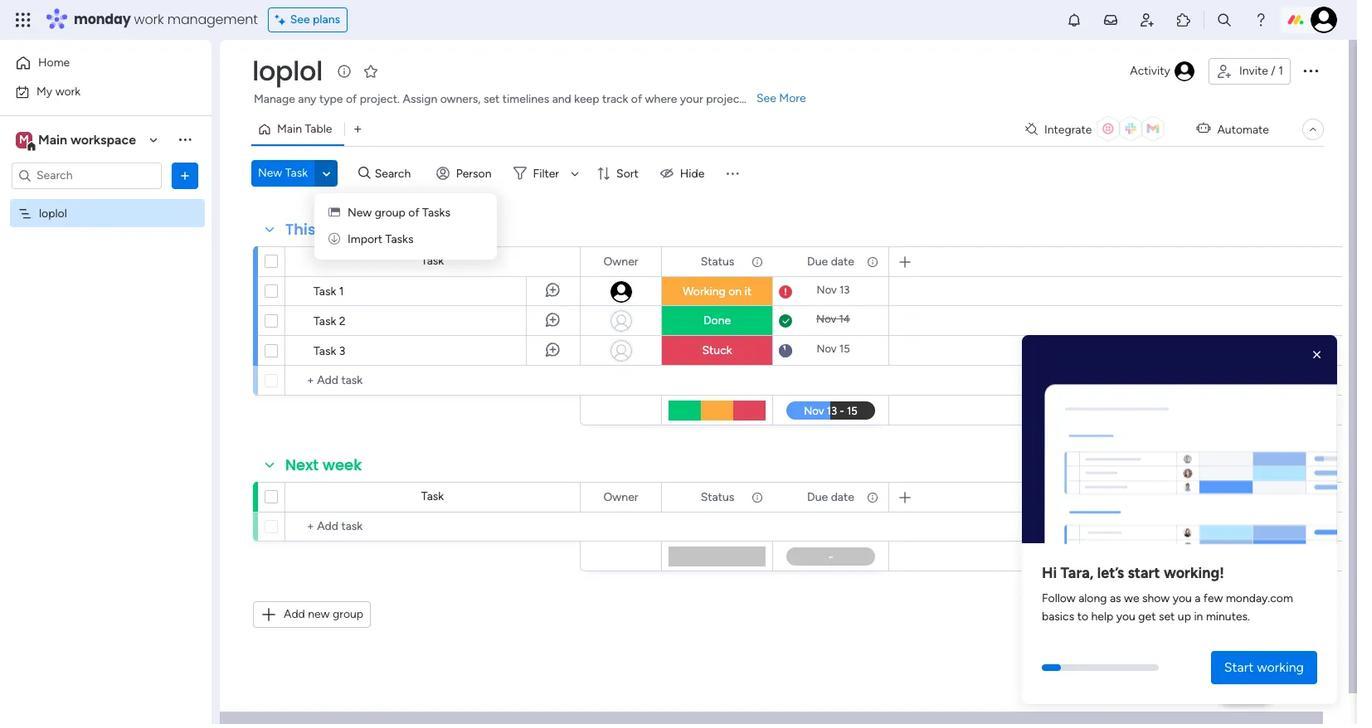 Task type: locate. For each thing, give the bounding box(es) containing it.
work
[[134, 10, 164, 29], [55, 84, 81, 98]]

import tasks
[[348, 232, 413, 246]]

of up import tasks
[[408, 206, 419, 220]]

0 vertical spatial owner field
[[599, 253, 642, 271]]

0 vertical spatial group
[[375, 206, 406, 220]]

week inside field
[[320, 219, 359, 240]]

1 horizontal spatial set
[[1159, 610, 1175, 624]]

add view image
[[354, 123, 361, 136]]

1
[[1278, 64, 1283, 78], [339, 285, 344, 299]]

week inside field
[[323, 455, 362, 475]]

1 status field from the top
[[697, 253, 739, 271]]

2 owner from the top
[[603, 490, 638, 504]]

0 vertical spatial due
[[807, 254, 828, 268]]

options image
[[1301, 60, 1321, 80], [177, 167, 193, 184]]

1 vertical spatial due
[[807, 490, 828, 504]]

1 vertical spatial date
[[831, 490, 854, 504]]

invite / 1
[[1239, 64, 1283, 78]]

Status field
[[697, 253, 739, 271], [697, 488, 739, 506]]

1 horizontal spatial group
[[375, 206, 406, 220]]

add new group
[[284, 607, 363, 621]]

2 date from the top
[[831, 490, 854, 504]]

assign
[[403, 92, 437, 106]]

new inside button
[[258, 166, 282, 180]]

nov 15
[[817, 343, 850, 355]]

nov left 14
[[816, 313, 836, 325]]

+ Add task text field
[[294, 517, 572, 537]]

options image down the workspace options icon
[[177, 167, 193, 184]]

main right workspace image
[[38, 131, 67, 147]]

owner
[[603, 254, 638, 268], [603, 490, 638, 504]]

keep
[[574, 92, 599, 106]]

2 due date from the top
[[807, 490, 854, 504]]

and
[[552, 92, 571, 106]]

filter
[[533, 166, 559, 180]]

invite / 1 button
[[1209, 58, 1291, 85]]

set right owners,
[[484, 92, 500, 106]]

done
[[703, 314, 731, 328]]

1 horizontal spatial tasks
[[422, 206, 450, 220]]

0 vertical spatial date
[[831, 254, 854, 268]]

option
[[0, 198, 212, 202]]

main workspace
[[38, 131, 136, 147]]

show
[[1142, 592, 1170, 606]]

hi tara, let's start working!
[[1042, 564, 1224, 583]]

14
[[839, 313, 850, 325]]

0 horizontal spatial group
[[333, 607, 363, 621]]

you
[[1173, 592, 1192, 606], [1116, 610, 1136, 624]]

0 vertical spatial due date
[[807, 254, 854, 268]]

1 horizontal spatial of
[[408, 206, 419, 220]]

main inside button
[[277, 122, 302, 136]]

0 vertical spatial nov
[[817, 284, 837, 296]]

new right group icon
[[348, 206, 372, 220]]

of right type
[[346, 92, 357, 106]]

menu image
[[725, 165, 741, 182]]

as
[[1110, 592, 1121, 606]]

loplol
[[252, 52, 323, 90], [39, 206, 67, 220]]

0 vertical spatial status
[[701, 254, 734, 268]]

date
[[831, 254, 854, 268], [831, 490, 854, 504]]

1 vertical spatial see
[[757, 91, 776, 105]]

work right monday
[[134, 10, 164, 29]]

1 due date from the top
[[807, 254, 854, 268]]

see left plans
[[290, 12, 310, 27]]

week
[[320, 219, 359, 240], [323, 455, 362, 475]]

1 vertical spatial owner
[[603, 490, 638, 504]]

2 due date field from the top
[[803, 488, 858, 506]]

0 horizontal spatial see
[[290, 12, 310, 27]]

activity button
[[1123, 58, 1202, 85]]

task 3
[[314, 344, 345, 358]]

2 vertical spatial nov
[[817, 343, 837, 355]]

collapse board header image
[[1306, 123, 1320, 136]]

1 inside button
[[1278, 64, 1283, 78]]

any
[[298, 92, 316, 106]]

1 vertical spatial loplol
[[39, 206, 67, 220]]

activity
[[1130, 64, 1170, 78]]

see inside button
[[290, 12, 310, 27]]

nov 14
[[816, 313, 850, 325]]

invite
[[1239, 64, 1268, 78]]

set
[[484, 92, 500, 106], [1159, 610, 1175, 624]]

1 horizontal spatial see
[[757, 91, 776, 105]]

owner for this week
[[603, 254, 638, 268]]

main for main workspace
[[38, 131, 67, 147]]

work for monday
[[134, 10, 164, 29]]

1 vertical spatial nov
[[816, 313, 836, 325]]

2 status field from the top
[[697, 488, 739, 506]]

0 horizontal spatial work
[[55, 84, 81, 98]]

1 horizontal spatial loplol
[[252, 52, 323, 90]]

1 vertical spatial group
[[333, 607, 363, 621]]

owner field for next week
[[599, 488, 642, 506]]

column information image
[[751, 255, 764, 268], [751, 491, 764, 504], [866, 491, 879, 504]]

more
[[779, 91, 806, 105]]

close image
[[1309, 347, 1326, 363]]

workspace image
[[16, 131, 32, 149]]

sort button
[[590, 160, 649, 187]]

it
[[745, 285, 752, 299]]

main
[[277, 122, 302, 136], [38, 131, 67, 147]]

Search in workspace field
[[35, 166, 139, 185]]

tara schultz image
[[1311, 7, 1337, 33]]

0 vertical spatial see
[[290, 12, 310, 27]]

0 vertical spatial set
[[484, 92, 500, 106]]

due date field for this week
[[803, 253, 858, 271]]

2 due from the top
[[807, 490, 828, 504]]

of right track
[[631, 92, 642, 106]]

group
[[375, 206, 406, 220], [333, 607, 363, 621]]

you left a
[[1173, 592, 1192, 606]]

0 vertical spatial owner
[[603, 254, 638, 268]]

1 vertical spatial work
[[55, 84, 81, 98]]

arrow down image
[[565, 163, 585, 183]]

Search field
[[371, 162, 420, 185]]

0 vertical spatial status field
[[697, 253, 739, 271]]

0 horizontal spatial options image
[[177, 167, 193, 184]]

2
[[339, 314, 346, 328]]

1 vertical spatial options image
[[177, 167, 193, 184]]

add
[[284, 607, 305, 621]]

workspace
[[70, 131, 136, 147]]

1 horizontal spatial main
[[277, 122, 302, 136]]

task left 3
[[314, 344, 336, 358]]

1 due date field from the top
[[803, 253, 858, 271]]

add to favorites image
[[362, 63, 379, 79]]

set left up
[[1159, 610, 1175, 624]]

status field for next week
[[697, 488, 739, 506]]

tasks down person popup button
[[422, 206, 450, 220]]

group image
[[328, 206, 340, 220]]

1 owner from the top
[[603, 254, 638, 268]]

see left more
[[757, 91, 776, 105]]

plans
[[313, 12, 340, 27]]

inbox image
[[1102, 12, 1119, 28]]

1 horizontal spatial you
[[1173, 592, 1192, 606]]

1 status from the top
[[701, 254, 734, 268]]

new down main table button
[[258, 166, 282, 180]]

lottie animation element
[[1022, 335, 1337, 550]]

apps image
[[1175, 12, 1192, 28]]

see plans button
[[268, 7, 348, 32]]

see for see more
[[757, 91, 776, 105]]

type
[[319, 92, 343, 106]]

2 status from the top
[[701, 490, 734, 504]]

main table
[[277, 122, 332, 136]]

2 owner field from the top
[[599, 488, 642, 506]]

main inside workspace selection element
[[38, 131, 67, 147]]

loplol up manage
[[252, 52, 323, 90]]

table
[[305, 122, 332, 136]]

1 nov from the top
[[817, 284, 837, 296]]

1 vertical spatial owner field
[[599, 488, 642, 506]]

task up + add task text box
[[421, 489, 444, 504]]

13
[[839, 284, 850, 296]]

loplol down the search in workspace field
[[39, 206, 67, 220]]

status for next week
[[701, 490, 734, 504]]

1 vertical spatial new
[[348, 206, 372, 220]]

0 vertical spatial due date field
[[803, 253, 858, 271]]

monday
[[74, 10, 131, 29]]

Owner field
[[599, 253, 642, 271], [599, 488, 642, 506]]

see plans
[[290, 12, 340, 27]]

my work
[[36, 84, 81, 98]]

main left table
[[277, 122, 302, 136]]

nov left '15'
[[817, 343, 837, 355]]

0 vertical spatial work
[[134, 10, 164, 29]]

autopilot image
[[1196, 118, 1211, 139]]

owner for next week
[[603, 490, 638, 504]]

1 vertical spatial due date field
[[803, 488, 858, 506]]

0 horizontal spatial you
[[1116, 610, 1136, 624]]

group up import tasks
[[375, 206, 406, 220]]

v2 overdue deadline image
[[779, 284, 792, 300]]

lottie animation image
[[1022, 342, 1337, 550]]

minutes.
[[1206, 610, 1250, 624]]

tasks down the new group of tasks
[[385, 232, 413, 246]]

0 horizontal spatial new
[[258, 166, 282, 180]]

we
[[1124, 592, 1139, 606]]

options image right /
[[1301, 60, 1321, 80]]

1 date from the top
[[831, 254, 854, 268]]

0 vertical spatial week
[[320, 219, 359, 240]]

0 horizontal spatial main
[[38, 131, 67, 147]]

1 owner field from the top
[[599, 253, 642, 271]]

progress bar
[[1042, 664, 1061, 671]]

to
[[1077, 610, 1088, 624]]

column information image for this week
[[751, 255, 764, 268]]

1 vertical spatial due date
[[807, 490, 854, 504]]

you down we
[[1116, 610, 1136, 624]]

a
[[1195, 592, 1201, 606]]

up
[[1178, 610, 1191, 624]]

1 horizontal spatial work
[[134, 10, 164, 29]]

select product image
[[15, 12, 32, 28]]

1 vertical spatial set
[[1159, 610, 1175, 624]]

loplol inside list box
[[39, 206, 67, 220]]

task inside new task button
[[285, 166, 308, 180]]

1 vertical spatial you
[[1116, 610, 1136, 624]]

stuck
[[702, 343, 732, 358]]

set inside follow along as we show you a few monday.com basics to help you get set up in minutes.
[[1159, 610, 1175, 624]]

nov
[[817, 284, 837, 296], [816, 313, 836, 325], [817, 343, 837, 355]]

2 nov from the top
[[816, 313, 836, 325]]

1 vertical spatial status field
[[697, 488, 739, 506]]

sort
[[616, 166, 639, 180]]

group right new at the left
[[333, 607, 363, 621]]

1 vertical spatial tasks
[[385, 232, 413, 246]]

monday work management
[[74, 10, 258, 29]]

due date
[[807, 254, 854, 268], [807, 490, 854, 504]]

1 horizontal spatial 1
[[1278, 64, 1283, 78]]

1 vertical spatial status
[[701, 490, 734, 504]]

1 right /
[[1278, 64, 1283, 78]]

0 vertical spatial new
[[258, 166, 282, 180]]

0 vertical spatial tasks
[[422, 206, 450, 220]]

1 horizontal spatial options image
[[1301, 60, 1321, 80]]

1 vertical spatial 1
[[339, 285, 344, 299]]

work for my
[[55, 84, 81, 98]]

task
[[285, 166, 308, 180], [421, 254, 444, 268], [314, 285, 336, 299], [314, 314, 336, 328], [314, 344, 336, 358], [421, 489, 444, 504]]

1 due from the top
[[807, 254, 828, 268]]

person button
[[429, 160, 501, 187]]

work right the 'my'
[[55, 84, 81, 98]]

0 vertical spatial options image
[[1301, 60, 1321, 80]]

task 1
[[314, 285, 344, 299]]

status
[[701, 254, 734, 268], [701, 490, 734, 504]]

0 vertical spatial 1
[[1278, 64, 1283, 78]]

This week field
[[281, 219, 363, 241]]

column information image for next week
[[751, 491, 764, 504]]

get
[[1138, 610, 1156, 624]]

1 vertical spatial week
[[323, 455, 362, 475]]

1 up the '2' at the top left of the page
[[339, 285, 344, 299]]

due for next week
[[807, 490, 828, 504]]

automate
[[1217, 122, 1269, 136]]

workspace options image
[[177, 131, 193, 148]]

Due date field
[[803, 253, 858, 271], [803, 488, 858, 506]]

0 horizontal spatial loplol
[[39, 206, 67, 220]]

due
[[807, 254, 828, 268], [807, 490, 828, 504]]

work inside button
[[55, 84, 81, 98]]

task left angle down "image"
[[285, 166, 308, 180]]

1 horizontal spatial new
[[348, 206, 372, 220]]

nov left 13
[[817, 284, 837, 296]]



Task type: vqa. For each thing, say whether or not it's contained in the screenshot.
2nd + Add task text box
no



Task type: describe. For each thing, give the bounding box(es) containing it.
tara,
[[1061, 564, 1094, 583]]

invite members image
[[1139, 12, 1156, 28]]

0 horizontal spatial set
[[484, 92, 500, 106]]

nov for task 1
[[817, 284, 837, 296]]

working on it
[[683, 285, 752, 299]]

task up task 2 on the top of page
[[314, 285, 336, 299]]

my
[[36, 84, 52, 98]]

help
[[1091, 610, 1113, 624]]

see more link
[[755, 90, 808, 107]]

project.
[[360, 92, 400, 106]]

nov for task 2
[[816, 313, 836, 325]]

date for next week
[[831, 490, 854, 504]]

task 2
[[314, 314, 346, 328]]

task down the new group of tasks
[[421, 254, 444, 268]]

week for next week
[[323, 455, 362, 475]]

where
[[645, 92, 677, 106]]

0 horizontal spatial of
[[346, 92, 357, 106]]

new for new task
[[258, 166, 282, 180]]

2 horizontal spatial of
[[631, 92, 642, 106]]

follow along as we show you a few monday.com basics to help you get set up in minutes.
[[1042, 592, 1293, 624]]

help button
[[1216, 677, 1274, 704]]

stands.
[[747, 92, 783, 106]]

on
[[728, 285, 742, 299]]

next
[[285, 455, 319, 475]]

due for this week
[[807, 254, 828, 268]]

search everything image
[[1216, 12, 1233, 28]]

0 horizontal spatial tasks
[[385, 232, 413, 246]]

3 nov from the top
[[817, 343, 837, 355]]

new group of tasks
[[348, 206, 450, 220]]

nov 13
[[817, 284, 850, 296]]

see more
[[757, 91, 806, 105]]

your
[[680, 92, 703, 106]]

let's
[[1097, 564, 1124, 583]]

track
[[602, 92, 628, 106]]

dapulse integrations image
[[1025, 123, 1038, 136]]

m
[[19, 132, 29, 146]]

notifications image
[[1066, 12, 1083, 28]]

loplol list box
[[0, 196, 212, 451]]

monday.com
[[1226, 592, 1293, 606]]

hide button
[[654, 160, 715, 187]]

angle down image
[[322, 167, 330, 180]]

basics
[[1042, 610, 1074, 624]]

working
[[683, 285, 726, 299]]

task left the '2' at the top left of the page
[[314, 314, 336, 328]]

working
[[1257, 659, 1304, 675]]

start working button
[[1211, 651, 1317, 684]]

start
[[1224, 659, 1254, 675]]

move to image
[[328, 232, 340, 246]]

Next week field
[[281, 455, 366, 476]]

import
[[348, 232, 382, 246]]

help image
[[1253, 12, 1269, 28]]

+ Add task text field
[[294, 371, 572, 391]]

owners,
[[440, 92, 481, 106]]

help
[[1230, 682, 1260, 699]]

next week
[[285, 455, 362, 475]]

working!
[[1164, 564, 1224, 583]]

workspace selection element
[[16, 130, 139, 151]]

main for main table
[[277, 122, 302, 136]]

3
[[339, 344, 345, 358]]

0 vertical spatial loplol
[[252, 52, 323, 90]]

15
[[839, 343, 850, 355]]

new task button
[[251, 160, 314, 187]]

my work button
[[10, 78, 178, 105]]

owner field for this week
[[599, 253, 642, 271]]

project
[[706, 92, 744, 106]]

new task
[[258, 166, 308, 180]]

0 horizontal spatial 1
[[339, 285, 344, 299]]

this
[[285, 219, 316, 240]]

see for see plans
[[290, 12, 310, 27]]

start
[[1128, 564, 1160, 583]]

management
[[167, 10, 258, 29]]

start working
[[1224, 659, 1304, 675]]

0 vertical spatial you
[[1173, 592, 1192, 606]]

show board description image
[[334, 63, 354, 80]]

status for this week
[[701, 254, 734, 268]]

follow
[[1042, 592, 1076, 606]]

hide
[[680, 166, 705, 180]]

loplol field
[[248, 52, 327, 90]]

v2 search image
[[358, 164, 371, 183]]

status field for this week
[[697, 253, 739, 271]]

home button
[[10, 50, 178, 76]]

home
[[38, 56, 70, 70]]

due date field for next week
[[803, 488, 858, 506]]

along
[[1078, 592, 1107, 606]]

new for new group of tasks
[[348, 206, 372, 220]]

week for this week
[[320, 219, 359, 240]]

main table button
[[251, 116, 345, 143]]

column information image
[[866, 255, 879, 268]]

new
[[308, 607, 330, 621]]

/
[[1271, 64, 1276, 78]]

timelines
[[503, 92, 549, 106]]

integrate
[[1044, 122, 1092, 136]]

date for this week
[[831, 254, 854, 268]]

group inside button
[[333, 607, 363, 621]]

person
[[456, 166, 492, 180]]

due date for next week
[[807, 490, 854, 504]]

hi
[[1042, 564, 1057, 583]]

v2 done deadline image
[[779, 313, 792, 329]]

manage
[[254, 92, 295, 106]]

add new group button
[[253, 601, 371, 628]]

manage any type of project. assign owners, set timelines and keep track of where your project stands.
[[254, 92, 783, 106]]

due date for this week
[[807, 254, 854, 268]]

few
[[1204, 592, 1223, 606]]

this week
[[285, 219, 359, 240]]



